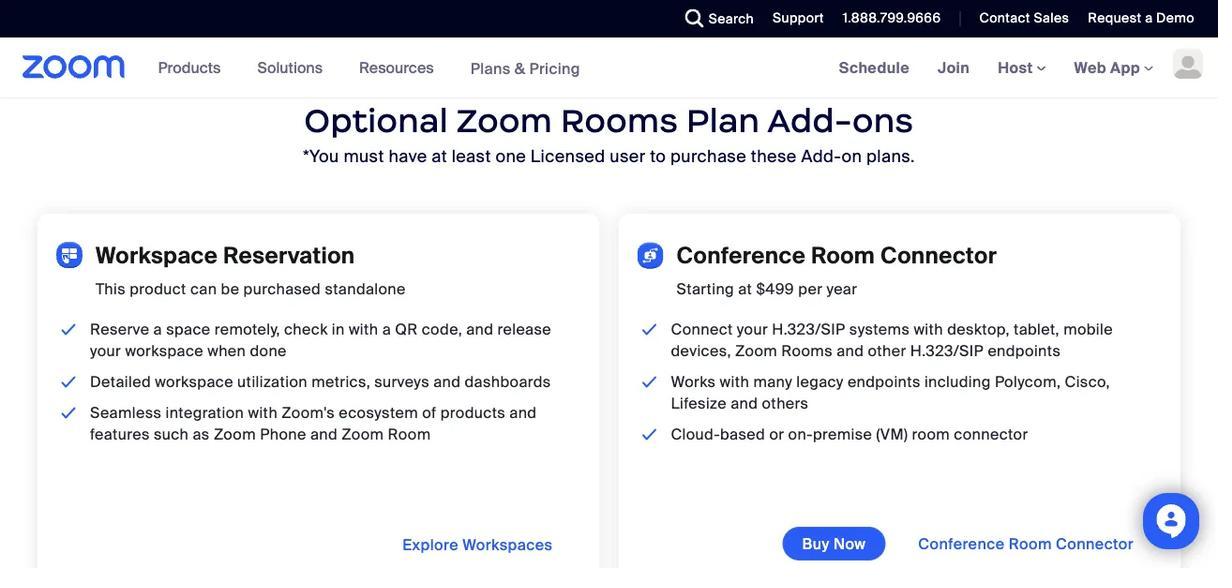 Task type: vqa. For each thing, say whether or not it's contained in the screenshot.
to
yes



Task type: describe. For each thing, give the bounding box(es) containing it.
and down zoom's
[[311, 425, 338, 445]]

starting
[[677, 280, 735, 299]]

with inside connect your h.323/sip systems with desktop, tablet, mobile devices, zoom rooms and other h.323/sip endpoints
[[914, 320, 944, 340]]

endpoints inside connect your h.323/sip systems with desktop, tablet, mobile devices, zoom rooms and other h.323/sip endpoints
[[988, 342, 1062, 361]]

others
[[763, 394, 809, 414]]

web app button
[[1075, 58, 1154, 77]]

utilization
[[237, 373, 308, 392]]

and inside reserve a space remotely, check in with a qr code, and release your workspace when done
[[467, 320, 494, 340]]

with inside the seamless integration with zoom's ecosystem of products and features such as zoom phone and zoom room
[[248, 403, 278, 423]]

standalone
[[325, 280, 406, 299]]

qr
[[395, 320, 418, 340]]

year
[[827, 280, 858, 299]]

user
[[610, 145, 646, 167]]

ok image for detailed workspace utilization metrics, surveys and dashboards
[[57, 372, 80, 393]]

works
[[671, 373, 716, 392]]

workspace inside reserve a space remotely, check in with a qr code, and release your workspace when done
[[125, 342, 204, 361]]

at inside conference room connector starting at $499 per year
[[739, 280, 753, 299]]

ok image for reserve a space remotely, check in with a qr code, and release your workspace when done
[[57, 319, 80, 341]]

works with many legacy endpoints including polycom, cisco, lifesize and others
[[671, 373, 1111, 414]]

on
[[842, 145, 863, 167]]

*you
[[303, 145, 339, 167]]

reservation
[[223, 241, 355, 270]]

not
[[93, 27, 111, 41]]

rooms inside optional zoom rooms plan add-ons *you must have at least one licensed user to purchase these add-on plans.
[[561, 100, 679, 141]]

workspace reservation this product can be purchased standalone
[[96, 241, 406, 299]]

connect
[[671, 320, 733, 340]]

ons
[[853, 100, 914, 141]]

ecosystem
[[339, 403, 418, 423]]

join link
[[924, 38, 985, 98]]

connect your h.323/sip systems with desktop, tablet, mobile devices, zoom rooms and other h.323/sip endpoints
[[671, 320, 1114, 361]]

reserve
[[90, 320, 150, 340]]

can
[[190, 280, 217, 299]]

resources
[[359, 58, 434, 77]]

or
[[770, 425, 785, 445]]

with inside works with many legacy endpoints including polycom, cisco, lifesize and others
[[720, 373, 750, 392]]

premise
[[814, 425, 873, 445]]

products button
[[158, 38, 229, 98]]

banner containing products
[[0, 38, 1219, 99]]

now
[[834, 534, 866, 554]]

cloud-
[[671, 425, 721, 445]]

done
[[250, 342, 287, 361]]

space
[[166, 320, 211, 340]]

of
[[422, 403, 437, 423]]

room inside the seamless integration with zoom's ecosystem of products and features such as zoom phone and zoom room
[[388, 425, 431, 445]]

metrics,
[[312, 373, 371, 392]]

detailed workspace utilization metrics, surveys and dashboards
[[90, 373, 551, 392]]

and inside works with many legacy endpoints including polycom, cisco, lifesize and others
[[731, 394, 759, 414]]

products
[[158, 58, 221, 77]]

does
[[61, 27, 90, 41]]

conference for conference room connector starting at $499 per year
[[677, 241, 806, 270]]

integration
[[166, 403, 244, 423]]

your inside reserve a space remotely, check in with a qr code, and release your workspace when done
[[90, 342, 121, 361]]

1 vertical spatial workspace
[[155, 373, 234, 392]]

such
[[154, 425, 189, 445]]

tablet,
[[1014, 320, 1060, 340]]

conference room connector link
[[900, 528, 1153, 560]]

0 vertical spatial add-
[[768, 100, 853, 141]]

as
[[193, 425, 210, 445]]

detailed
[[90, 373, 151, 392]]

to
[[650, 145, 667, 167]]

0 horizontal spatial h.323/sip
[[773, 320, 846, 340]]

one
[[496, 145, 527, 167]]

demo
[[1157, 9, 1196, 27]]

least
[[452, 145, 491, 167]]

search button
[[672, 0, 759, 38]]

ok image for seamless integration with zoom's ecosystem of products and features such as zoom phone and zoom room
[[57, 403, 80, 424]]

this
[[96, 280, 126, 299]]

products
[[441, 403, 506, 423]]

ok image for cloud-based or on-premise (vm) room connector
[[639, 424, 661, 446]]

(vm)
[[877, 425, 909, 445]]

room
[[913, 425, 951, 445]]

zoom down ecosystem in the bottom left of the page
[[342, 425, 384, 445]]

ok image for works with many legacy endpoints including polycom, cisco, lifesize and others
[[639, 372, 661, 393]]

and inside connect your h.323/sip systems with desktop, tablet, mobile devices, zoom rooms and other h.323/sip endpoints
[[837, 342, 865, 361]]

connector
[[955, 425, 1029, 445]]

features
[[90, 425, 150, 445]]

dashboards
[[465, 373, 551, 392]]

* does not include hardware
[[56, 27, 210, 41]]

have
[[389, 145, 427, 167]]

and down 'dashboards'
[[510, 403, 537, 423]]

include
[[114, 27, 155, 41]]

app
[[1111, 58, 1141, 77]]

workspaces
[[463, 535, 553, 555]]

zoom logo image
[[23, 55, 125, 79]]

plans
[[471, 58, 511, 78]]

release
[[498, 320, 552, 340]]

plan
[[687, 100, 761, 141]]

mobile
[[1064, 320, 1114, 340]]

pricing
[[530, 58, 581, 78]]

join
[[938, 58, 970, 77]]

desktop,
[[948, 320, 1011, 340]]

1 vertical spatial add-
[[802, 145, 842, 167]]

with inside reserve a space remotely, check in with a qr code, and release your workspace when done
[[349, 320, 379, 340]]

purchased
[[244, 280, 321, 299]]

cloud-based or on-premise (vm) room connector
[[671, 425, 1029, 445]]

optional zoom rooms plan add-ons *you must have at least one licensed user to purchase these add-on plans.
[[303, 100, 916, 167]]

must
[[344, 145, 385, 167]]



Task type: locate. For each thing, give the bounding box(es) containing it.
ok image
[[57, 372, 80, 393], [57, 403, 80, 424]]

ok image left works
[[639, 372, 661, 393]]

phone
[[260, 425, 307, 445]]

0 vertical spatial h.323/sip
[[773, 320, 846, 340]]

0 horizontal spatial connector
[[881, 241, 998, 270]]

including
[[925, 373, 992, 392]]

endpoints inside works with many legacy endpoints including polycom, cisco, lifesize and others
[[848, 373, 921, 392]]

cisco,
[[1066, 373, 1111, 392]]

profile picture image
[[1174, 49, 1204, 79]]

ok image left cloud-
[[639, 424, 661, 446]]

banner
[[0, 38, 1219, 99]]

resources button
[[359, 38, 443, 98]]

0 vertical spatial conference
[[677, 241, 806, 270]]

ok image left connect
[[639, 319, 661, 341]]

and down systems
[[837, 342, 865, 361]]

1 horizontal spatial h.323/sip
[[911, 342, 985, 361]]

on-
[[789, 425, 814, 445]]

when
[[208, 342, 246, 361]]

0 vertical spatial room
[[812, 241, 876, 270]]

zoom up the one
[[457, 100, 553, 141]]

polycom,
[[996, 373, 1062, 392]]

0 vertical spatial your
[[737, 320, 769, 340]]

ok image
[[57, 319, 80, 341], [639, 319, 661, 341], [639, 372, 661, 393], [639, 424, 661, 446]]

purchase
[[671, 145, 747, 167]]

add- up these
[[768, 100, 853, 141]]

systems
[[850, 320, 910, 340]]

many
[[754, 373, 793, 392]]

buy
[[803, 534, 830, 554]]

add-
[[768, 100, 853, 141], [802, 145, 842, 167]]

solutions button
[[257, 38, 331, 98]]

code,
[[422, 320, 463, 340]]

remotely,
[[215, 320, 280, 340]]

product information navigation
[[144, 38, 595, 99]]

plans.
[[867, 145, 916, 167]]

*
[[56, 27, 61, 41]]

ok image left seamless
[[57, 403, 80, 424]]

conference for conference room connector
[[919, 534, 1005, 554]]

devices,
[[671, 342, 732, 361]]

connector for conference room connector
[[1057, 534, 1135, 554]]

buy now link
[[783, 527, 886, 561]]

zoom's
[[282, 403, 335, 423]]

0 horizontal spatial at
[[432, 145, 448, 167]]

conference inside conference room connector starting at $499 per year
[[677, 241, 806, 270]]

with right systems
[[914, 320, 944, 340]]

0 vertical spatial at
[[432, 145, 448, 167]]

1 vertical spatial your
[[90, 342, 121, 361]]

conference room connector
[[919, 534, 1135, 554]]

surveys
[[375, 373, 430, 392]]

1 horizontal spatial room
[[812, 241, 876, 270]]

ok image left 'detailed'
[[57, 372, 80, 393]]

1 vertical spatial endpoints
[[848, 373, 921, 392]]

in
[[332, 320, 345, 340]]

schedule link
[[825, 38, 924, 98]]

1 horizontal spatial connector
[[1057, 534, 1135, 554]]

workspace
[[125, 342, 204, 361], [155, 373, 234, 392]]

meetings navigation
[[825, 38, 1219, 99]]

contact sales
[[980, 9, 1070, 27]]

&
[[515, 58, 526, 78]]

0 vertical spatial workspace
[[125, 342, 204, 361]]

0 vertical spatial connector
[[881, 241, 998, 270]]

connector for conference room connector starting at $499 per year
[[881, 241, 998, 270]]

and up based
[[731, 394, 759, 414]]

room inside conference room connector starting at $499 per year
[[812, 241, 876, 270]]

1 vertical spatial rooms
[[782, 342, 833, 361]]

0 vertical spatial rooms
[[561, 100, 679, 141]]

2 ok image from the top
[[57, 403, 80, 424]]

and
[[467, 320, 494, 340], [837, 342, 865, 361], [434, 373, 461, 392], [731, 394, 759, 414], [510, 403, 537, 423], [311, 425, 338, 445]]

1 horizontal spatial at
[[739, 280, 753, 299]]

a for reserve
[[153, 320, 162, 340]]

a left demo
[[1146, 9, 1154, 27]]

h.323/sip up including
[[911, 342, 985, 361]]

your down reserve
[[90, 342, 121, 361]]

with right in
[[349, 320, 379, 340]]

based
[[721, 425, 766, 445]]

0 horizontal spatial your
[[90, 342, 121, 361]]

1.888.799.9666
[[843, 9, 942, 27]]

1 horizontal spatial rooms
[[782, 342, 833, 361]]

sales
[[1035, 9, 1070, 27]]

solutions
[[257, 58, 323, 77]]

1 vertical spatial conference
[[919, 534, 1005, 554]]

web
[[1075, 58, 1107, 77]]

explore
[[403, 535, 459, 555]]

request
[[1089, 9, 1142, 27]]

1 horizontal spatial endpoints
[[988, 342, 1062, 361]]

zoom inside connect your h.323/sip systems with desktop, tablet, mobile devices, zoom rooms and other h.323/sip endpoints
[[736, 342, 778, 361]]

1 vertical spatial room
[[388, 425, 431, 445]]

workspace up integration
[[155, 373, 234, 392]]

your inside connect your h.323/sip systems with desktop, tablet, mobile devices, zoom rooms and other h.323/sip endpoints
[[737, 320, 769, 340]]

host button
[[999, 58, 1047, 77]]

reserve a space remotely, check in with a qr code, and release your workspace when done
[[90, 320, 552, 361]]

1 vertical spatial h.323/sip
[[911, 342, 985, 361]]

zoom right as
[[214, 425, 256, 445]]

0 horizontal spatial conference
[[677, 241, 806, 270]]

at
[[432, 145, 448, 167], [739, 280, 753, 299]]

a left space
[[153, 320, 162, 340]]

endpoints down tablet,
[[988, 342, 1062, 361]]

plans & pricing
[[471, 58, 581, 78]]

0 vertical spatial ok image
[[57, 372, 80, 393]]

per
[[799, 280, 823, 299]]

0 horizontal spatial a
[[153, 320, 162, 340]]

ok image for connect your h.323/sip systems with desktop, tablet, mobile devices, zoom rooms and other h.323/sip endpoints
[[639, 319, 661, 341]]

support
[[773, 9, 825, 27]]

and up "of"
[[434, 373, 461, 392]]

1 horizontal spatial conference
[[919, 534, 1005, 554]]

h.323/sip down per
[[773, 320, 846, 340]]

rooms
[[561, 100, 679, 141], [782, 342, 833, 361]]

ok image left reserve
[[57, 319, 80, 341]]

at inside optional zoom rooms plan add-ons *you must have at least one licensed user to purchase these add-on plans.
[[432, 145, 448, 167]]

with left many
[[720, 373, 750, 392]]

be
[[221, 280, 240, 299]]

connector inside conference room connector starting at $499 per year
[[881, 241, 998, 270]]

other
[[869, 342, 907, 361]]

room
[[812, 241, 876, 270], [388, 425, 431, 445], [1009, 534, 1053, 554]]

workspace
[[96, 241, 218, 270]]

2 vertical spatial room
[[1009, 534, 1053, 554]]

2 horizontal spatial a
[[1146, 9, 1154, 27]]

rooms up legacy
[[782, 342, 833, 361]]

0 vertical spatial endpoints
[[988, 342, 1062, 361]]

a
[[1146, 9, 1154, 27], [153, 320, 162, 340], [383, 320, 391, 340]]

room for conference room connector
[[1009, 534, 1053, 554]]

workspace down space
[[125, 342, 204, 361]]

request a demo
[[1089, 9, 1196, 27]]

product
[[130, 280, 186, 299]]

rooms inside connect your h.323/sip systems with desktop, tablet, mobile devices, zoom rooms and other h.323/sip endpoints
[[782, 342, 833, 361]]

contact
[[980, 9, 1031, 27]]

a for request
[[1146, 9, 1154, 27]]

0 horizontal spatial room
[[388, 425, 431, 445]]

2 horizontal spatial room
[[1009, 534, 1053, 554]]

0 horizontal spatial rooms
[[561, 100, 679, 141]]

at left $499
[[739, 280, 753, 299]]

host
[[999, 58, 1037, 77]]

schedule
[[840, 58, 910, 77]]

room for conference room connector starting at $499 per year
[[812, 241, 876, 270]]

1 vertical spatial connector
[[1057, 534, 1135, 554]]

endpoints down other
[[848, 373, 921, 392]]

and right code,
[[467, 320, 494, 340]]

request a demo link
[[1075, 0, 1219, 38], [1089, 9, 1196, 27]]

a left qr
[[383, 320, 391, 340]]

lifesize
[[671, 394, 727, 414]]

1 horizontal spatial a
[[383, 320, 391, 340]]

zoom inside optional zoom rooms plan add-ons *you must have at least one licensed user to purchase these add-on plans.
[[457, 100, 553, 141]]

1 vertical spatial at
[[739, 280, 753, 299]]

connector
[[881, 241, 998, 270], [1057, 534, 1135, 554]]

hardware
[[158, 27, 210, 41]]

explore workspaces
[[403, 535, 553, 555]]

1 ok image from the top
[[57, 372, 80, 393]]

zoom up many
[[736, 342, 778, 361]]

1 vertical spatial ok image
[[57, 403, 80, 424]]

1 horizontal spatial your
[[737, 320, 769, 340]]

your down $499
[[737, 320, 769, 340]]

0 horizontal spatial endpoints
[[848, 373, 921, 392]]

seamless
[[90, 403, 162, 423]]

with up phone
[[248, 403, 278, 423]]

at right have
[[432, 145, 448, 167]]

licensed
[[531, 145, 606, 167]]

buy now
[[803, 534, 866, 554]]

zoom
[[457, 100, 553, 141], [736, 342, 778, 361], [214, 425, 256, 445], [342, 425, 384, 445]]

rooms up user
[[561, 100, 679, 141]]

these
[[751, 145, 797, 167]]

add- right these
[[802, 145, 842, 167]]



